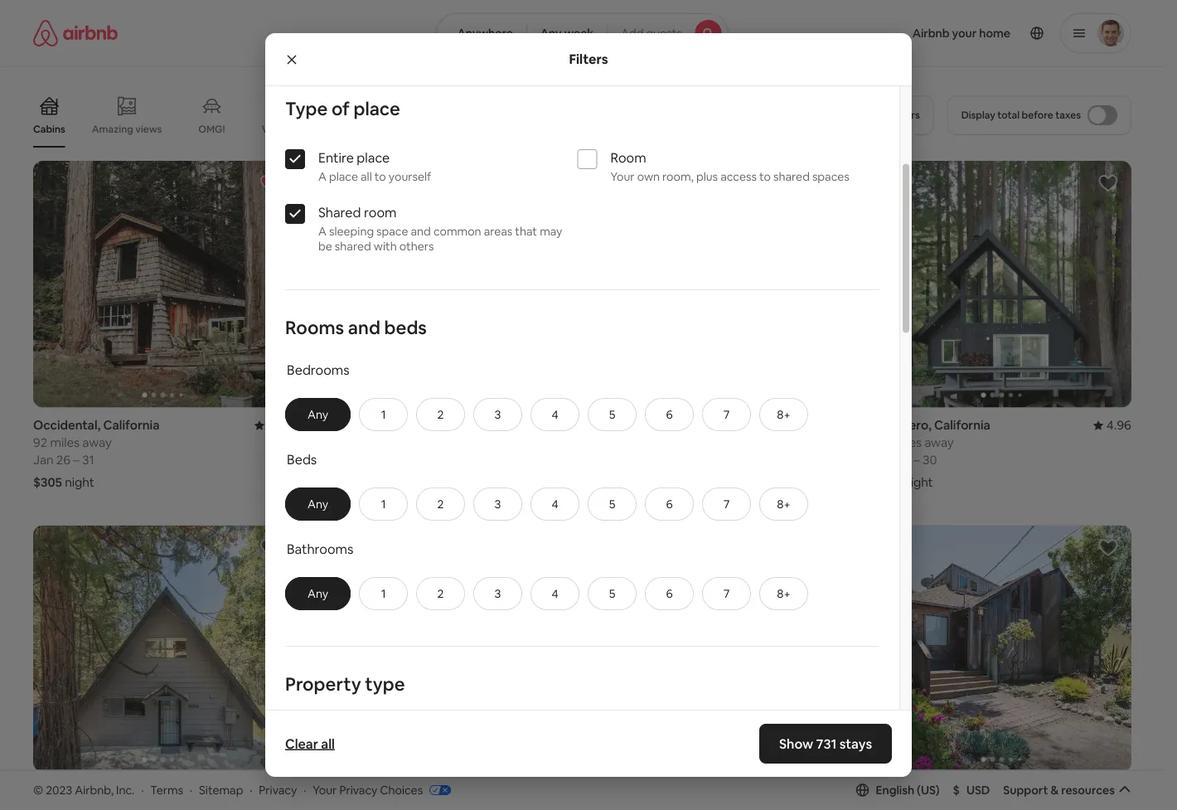 Task type: describe. For each thing, give the bounding box(es) containing it.
any for bedrooms
[[308, 407, 328, 422]]

jan
[[33, 452, 54, 468]]

5 button for beds
[[588, 487, 637, 521]]

31
[[82, 452, 94, 468]]

to inside entire place a place all to yourself
[[375, 169, 386, 184]]

others
[[399, 239, 434, 254]]

1 for bedrooms
[[381, 407, 386, 422]]

1 button for bedrooms
[[359, 398, 408, 431]]

entire place a place all to yourself
[[318, 149, 431, 184]]

any week
[[540, 26, 594, 41]]

7 button for bedrooms
[[702, 398, 751, 431]]

terms link
[[150, 782, 183, 797]]

arnold, for 4.97
[[313, 782, 356, 798]]

2 · from the left
[[190, 782, 193, 797]]

0 vertical spatial place
[[354, 96, 400, 120]]

usd
[[967, 783, 990, 798]]

$184
[[592, 474, 620, 491]]

amazing views
[[92, 123, 162, 135]]

nov 2 – 7 $210 night
[[313, 452, 372, 491]]

display
[[962, 109, 996, 121]]

© 2023 airbnb, inc. ·
[[33, 782, 144, 797]]

all inside button
[[321, 735, 335, 752]]

4.96 out of 5 average rating image
[[1094, 417, 1132, 433]]

add to wishlist: cazadero, california image
[[1099, 173, 1119, 193]]

shared room a sleeping space and common areas that may be shared with others
[[318, 203, 563, 254]]

show for show 731 stays
[[779, 735, 814, 752]]

terms
[[150, 782, 183, 797]]

sitemap
[[199, 782, 243, 797]]

6 button for beds
[[645, 487, 694, 521]]

omg!
[[198, 123, 225, 136]]

6 button for bedrooms
[[645, 398, 694, 431]]

your inside room your own room, plus access to shared spaces
[[611, 169, 635, 184]]

arnold, california for 4.97
[[313, 782, 415, 798]]

california inside cazadero, california 101 miles away nov 25 – 30 $298 night
[[934, 417, 991, 433]]

3 for beds
[[495, 497, 501, 511]]

cazadero, california 101 miles away nov 25 – 30 $298 night
[[872, 417, 991, 491]]

731
[[816, 735, 837, 752]]

views
[[135, 123, 162, 135]]

acampo,
[[592, 417, 645, 433]]

filters
[[569, 51, 608, 68]]

3 · from the left
[[250, 782, 252, 797]]

1 privacy from the left
[[259, 782, 297, 797]]

a for entire place
[[318, 169, 327, 184]]

beds
[[287, 451, 317, 467]]

5 button for bathrooms
[[588, 577, 637, 610]]

anywhere
[[457, 26, 513, 41]]

$184 night
[[592, 474, 652, 491]]

4.97 out of 5 average rating image
[[534, 782, 573, 798]]

taxes
[[1056, 109, 1081, 121]]

2 for bedrooms
[[437, 407, 444, 422]]

add
[[621, 26, 644, 41]]

support & resources
[[1004, 783, 1115, 798]]

to inside room your own room, plus access to shared spaces
[[760, 169, 771, 184]]

6 button for bathrooms
[[645, 577, 694, 610]]

rooms
[[285, 315, 344, 339]]

common
[[434, 224, 481, 239]]

show 731 stays link
[[760, 724, 892, 764]]

cazadero,
[[872, 417, 932, 433]]

any week button
[[526, 13, 608, 53]]

vineyards
[[262, 123, 308, 136]]

choices
[[380, 782, 423, 797]]

3 for bedrooms
[[495, 407, 501, 422]]

miles for 26
[[50, 435, 80, 451]]

4 for bathrooms
[[552, 586, 559, 601]]

&
[[1051, 783, 1059, 798]]

2 for bathrooms
[[437, 586, 444, 601]]

4.8 out of 5 average rating image
[[1101, 782, 1132, 798]]

property
[[285, 672, 361, 696]]

shared inside shared room a sleeping space and common areas that may be shared with others
[[335, 239, 371, 254]]

with
[[374, 239, 397, 254]]

sitemap link
[[199, 782, 243, 797]]

any for bathrooms
[[308, 586, 328, 601]]

6 for bathrooms
[[666, 586, 673, 601]]

nov inside cazadero, california 101 miles away nov 25 – 30 $298 night
[[872, 452, 895, 468]]

1 for bathrooms
[[381, 586, 386, 601]]

rooms and beds
[[285, 315, 427, 339]]

filters dialog
[[265, 33, 912, 810]]

101
[[872, 435, 890, 451]]

arnold, california for 4.99
[[592, 782, 694, 798]]

8+ button for bathrooms
[[760, 577, 809, 610]]

3 button for beds
[[474, 487, 522, 521]]

show 731 stays
[[779, 735, 872, 752]]

add guests button
[[607, 13, 729, 53]]

2 inside nov 2 – 7 $210 night
[[338, 452, 345, 468]]

support
[[1004, 783, 1048, 798]]

2 for beds
[[437, 497, 444, 511]]

92
[[33, 435, 47, 451]]

occidental, california 92 miles away jan 26 – 31 $305 night
[[33, 417, 160, 491]]

7 button for beds
[[702, 487, 751, 521]]

$305
[[33, 474, 62, 491]]

4.99 for top the 4.99 out of 5 average rating icon
[[547, 417, 573, 433]]

3 button for bathrooms
[[474, 577, 522, 610]]

twain harte, california
[[33, 782, 166, 798]]

1 vertical spatial your
[[313, 782, 337, 797]]

occidental,
[[33, 417, 101, 433]]

amazing
[[92, 123, 133, 135]]

– inside nov 2 – 7 $210 night
[[348, 452, 354, 468]]

4.88
[[268, 782, 293, 798]]

your privacy choices link
[[313, 782, 451, 799]]

be
[[318, 239, 332, 254]]

type of place
[[285, 96, 400, 120]]

7 inside nov 2 – 7 $210 night
[[357, 452, 364, 468]]

4 for bedrooms
[[552, 407, 559, 422]]

(us)
[[917, 783, 940, 798]]

guests
[[646, 26, 682, 41]]

type
[[365, 672, 405, 696]]

areas
[[484, 224, 513, 239]]

that
[[515, 224, 537, 239]]

beach,
[[359, 417, 398, 433]]

26
[[56, 452, 71, 468]]

shared inside room your own room, plus access to shared spaces
[[774, 169, 810, 184]]

2 button for bathrooms
[[416, 577, 465, 610]]

4 for beds
[[552, 497, 559, 511]]

4.8
[[1114, 782, 1132, 798]]

any button for bathrooms
[[285, 577, 351, 610]]

4.88 out of 5 average rating image
[[255, 782, 293, 798]]

clear all
[[285, 735, 335, 752]]

add to wishlist: santa cruz, california image
[[1099, 538, 1119, 558]]

1 vertical spatial place
[[357, 149, 390, 166]]

display total before taxes
[[962, 109, 1081, 121]]

7 for bathrooms
[[724, 586, 730, 601]]

nov inside nov 2 – 7 $210 night
[[313, 452, 335, 468]]

room
[[611, 149, 646, 166]]

0 horizontal spatial and
[[348, 315, 380, 339]]

1 button for bathrooms
[[359, 577, 408, 610]]

8+ for beds
[[777, 497, 791, 511]]

– for jan 26 – 31
[[73, 452, 79, 468]]

may
[[540, 224, 563, 239]]

add guests
[[621, 26, 682, 41]]

show map button
[[528, 697, 637, 737]]

away for 30
[[925, 435, 954, 451]]

5 for bedrooms
[[609, 407, 616, 422]]

4.97
[[547, 782, 573, 798]]

$210
[[313, 474, 340, 491]]

santa cruz, california
[[872, 782, 998, 798]]

display total before taxes button
[[948, 95, 1132, 135]]

profile element
[[748, 0, 1132, 66]]

8+ element for bathrooms
[[777, 586, 791, 601]]

airbnb,
[[75, 782, 114, 797]]

8+ element for beds
[[777, 497, 791, 511]]



Task type: locate. For each thing, give the bounding box(es) containing it.
1 button for beds
[[359, 487, 408, 521]]

any button down bedrooms
[[285, 398, 351, 431]]

1 1 button from the top
[[359, 398, 408, 431]]

None search field
[[436, 13, 729, 53]]

0 vertical spatial all
[[361, 169, 372, 184]]

25
[[897, 452, 911, 468]]

to
[[375, 169, 386, 184], [760, 169, 771, 184]]

arnold, right 4.97
[[592, 782, 635, 798]]

0 vertical spatial show
[[544, 709, 574, 724]]

0 vertical spatial any button
[[285, 398, 351, 431]]

4.99 for rightmost the 4.99 out of 5 average rating icon
[[827, 782, 852, 798]]

english
[[876, 783, 915, 798]]

2 miles from the left
[[892, 435, 922, 451]]

1 vertical spatial show
[[779, 735, 814, 752]]

1 vertical spatial and
[[348, 315, 380, 339]]

4 · from the left
[[304, 782, 306, 797]]

2 arnold, from the left
[[592, 782, 635, 798]]

0 vertical spatial 3
[[495, 407, 501, 422]]

· right inc.
[[141, 782, 144, 797]]

week
[[564, 26, 594, 41]]

4 button for bathrooms
[[531, 577, 580, 610]]

2 8+ element from the top
[[777, 497, 791, 511]]

away inside occidental, california 92 miles away jan 26 – 31 $305 night
[[82, 435, 112, 451]]

2 privacy from the left
[[339, 782, 378, 797]]

harte,
[[70, 782, 107, 798]]

– for nov 25 – 30
[[914, 452, 920, 468]]

0 vertical spatial 8+
[[777, 407, 791, 422]]

0 vertical spatial shared
[[774, 169, 810, 184]]

2 3 from the top
[[495, 497, 501, 511]]

3 2 button from the top
[[416, 577, 465, 610]]

access
[[721, 169, 757, 184]]

2 a from the top
[[318, 224, 327, 239]]

2 – from the left
[[348, 452, 354, 468]]

cabins
[[33, 123, 65, 136]]

resources
[[1062, 783, 1115, 798]]

2 vertical spatial 2 button
[[416, 577, 465, 610]]

1 vertical spatial a
[[318, 224, 327, 239]]

·
[[141, 782, 144, 797], [190, 782, 193, 797], [250, 782, 252, 797], [304, 782, 306, 797]]

0 vertical spatial 3 button
[[474, 398, 522, 431]]

miles up 26
[[50, 435, 80, 451]]

8+ button
[[760, 398, 809, 431], [760, 487, 809, 521], [760, 577, 809, 610]]

– inside occidental, california 92 miles away jan 26 – 31 $305 night
[[73, 452, 79, 468]]

2 1 from the top
[[381, 497, 386, 511]]

stays
[[840, 735, 872, 752]]

any element right 4.98
[[303, 407, 333, 422]]

0 horizontal spatial arnold, california
[[313, 782, 415, 798]]

any element down bathrooms
[[303, 586, 333, 601]]

2 5 button from the top
[[588, 487, 637, 521]]

1 5 from the top
[[609, 407, 616, 422]]

2
[[437, 407, 444, 422], [338, 452, 345, 468], [437, 497, 444, 511], [437, 586, 444, 601]]

1 horizontal spatial show
[[779, 735, 814, 752]]

2 8+ from the top
[[777, 497, 791, 511]]

2 vertical spatial 8+
[[777, 586, 791, 601]]

8+ button for beds
[[760, 487, 809, 521]]

3 6 from the top
[[666, 586, 673, 601]]

show left 731
[[779, 735, 814, 752]]

· left 4.88 out of 5 average rating icon
[[250, 782, 252, 797]]

any element
[[303, 407, 333, 422], [303, 497, 333, 511], [303, 586, 333, 601]]

privacy
[[259, 782, 297, 797], [339, 782, 378, 797]]

2 1 button from the top
[[359, 487, 408, 521]]

3 4 button from the top
[[531, 577, 580, 610]]

1 vertical spatial 8+ button
[[760, 487, 809, 521]]

1 vertical spatial 4.99
[[827, 782, 852, 798]]

any element for beds
[[303, 497, 333, 511]]

of
[[332, 96, 350, 120]]

4 button for beds
[[531, 487, 580, 521]]

3 3 button from the top
[[474, 577, 522, 610]]

all
[[361, 169, 372, 184], [321, 735, 335, 752]]

2 button for bedrooms
[[416, 398, 465, 431]]

1 miles from the left
[[50, 435, 80, 451]]

2 vertical spatial 8+ button
[[760, 577, 809, 610]]

any element for bathrooms
[[303, 586, 333, 601]]

1 horizontal spatial 4.99 out of 5 average rating image
[[814, 782, 852, 798]]

show
[[544, 709, 574, 724], [779, 735, 814, 752]]

2 away from the left
[[925, 435, 954, 451]]

0 vertical spatial 8+ element
[[777, 407, 791, 422]]

7 for bedrooms
[[724, 407, 730, 422]]

4.98 out of 5 average rating image
[[255, 417, 293, 433]]

2 vertical spatial 3
[[495, 586, 501, 601]]

8+ element for bedrooms
[[777, 407, 791, 422]]

0 vertical spatial 5 button
[[588, 398, 637, 431]]

place
[[354, 96, 400, 120], [357, 149, 390, 166], [329, 169, 358, 184]]

3 any button from the top
[[285, 577, 351, 610]]

1 horizontal spatial nov
[[872, 452, 895, 468]]

away for 31
[[82, 435, 112, 451]]

1 vertical spatial 8+
[[777, 497, 791, 511]]

0 vertical spatial 1
[[381, 407, 386, 422]]

2 button
[[416, 398, 465, 431], [416, 487, 465, 521], [416, 577, 465, 610]]

0 horizontal spatial your
[[313, 782, 337, 797]]

1 3 button from the top
[[474, 398, 522, 431]]

$298
[[872, 474, 901, 491]]

1 horizontal spatial and
[[411, 224, 431, 239]]

3 4 from the top
[[552, 586, 559, 601]]

6 for beds
[[666, 497, 673, 511]]

privacy link
[[259, 782, 297, 797]]

– right 25
[[914, 452, 920, 468]]

3 5 button from the top
[[588, 577, 637, 610]]

2 to from the left
[[760, 169, 771, 184]]

night down 30
[[904, 474, 933, 491]]

0 horizontal spatial away
[[82, 435, 112, 451]]

show left the map
[[544, 709, 574, 724]]

2 vertical spatial 4
[[552, 586, 559, 601]]

shared
[[318, 203, 361, 220]]

1 night from the left
[[65, 474, 94, 491]]

3 1 from the top
[[381, 586, 386, 601]]

0 vertical spatial 6
[[666, 407, 673, 422]]

place right entire
[[357, 149, 390, 166]]

away inside cazadero, california 101 miles away nov 25 – 30 $298 night
[[925, 435, 954, 451]]

1 vertical spatial 6 button
[[645, 487, 694, 521]]

a inside shared room a sleeping space and common areas that may be shared with others
[[318, 224, 327, 239]]

any element for bedrooms
[[303, 407, 333, 422]]

2 button for beds
[[416, 487, 465, 521]]

1 3 from the top
[[495, 407, 501, 422]]

1 vertical spatial 3
[[495, 497, 501, 511]]

2 vertical spatial 3 button
[[474, 577, 522, 610]]

1 horizontal spatial arnold,
[[592, 782, 635, 798]]

3 for bathrooms
[[495, 586, 501, 601]]

4 button for bedrooms
[[531, 398, 580, 431]]

0 horizontal spatial all
[[321, 735, 335, 752]]

1 any element from the top
[[303, 407, 333, 422]]

0 vertical spatial 1 button
[[359, 398, 408, 431]]

any left "week"
[[540, 26, 562, 41]]

night inside cazadero, california 101 miles away nov 25 – 30 $298 night
[[904, 474, 933, 491]]

1 vertical spatial any element
[[303, 497, 333, 511]]

0 vertical spatial 6 button
[[645, 398, 694, 431]]

0 vertical spatial 4
[[552, 407, 559, 422]]

3 any element from the top
[[303, 586, 333, 601]]

1 vertical spatial 6
[[666, 497, 673, 511]]

1 4 from the top
[[552, 407, 559, 422]]

plus
[[696, 169, 718, 184]]

1 arnold, from the left
[[313, 782, 356, 798]]

1 8+ button from the top
[[760, 398, 809, 431]]

arnold, down clear all button
[[313, 782, 356, 798]]

2 night from the left
[[343, 474, 372, 491]]

a down entire
[[318, 169, 327, 184]]

entire
[[318, 149, 354, 166]]

night right $184
[[623, 474, 652, 491]]

arnold, california
[[313, 782, 415, 798], [592, 782, 694, 798]]

none search field containing anywhere
[[436, 13, 729, 53]]

your right 4.88
[[313, 782, 337, 797]]

2 vertical spatial 5 button
[[588, 577, 637, 610]]

$ usd
[[953, 783, 990, 798]]

away up 31
[[82, 435, 112, 451]]

2 vertical spatial any button
[[285, 577, 351, 610]]

1 vertical spatial 1 button
[[359, 487, 408, 521]]

2 4 button from the top
[[531, 487, 580, 521]]

room
[[364, 203, 397, 220]]

1 1 from the top
[[381, 407, 386, 422]]

1 vertical spatial 8+ element
[[777, 497, 791, 511]]

8+ button for bedrooms
[[760, 398, 809, 431]]

away
[[82, 435, 112, 451], [925, 435, 954, 451]]

0 horizontal spatial privacy
[[259, 782, 297, 797]]

sleeping
[[329, 224, 374, 239]]

privacy left choices
[[339, 782, 378, 797]]

3 button
[[474, 398, 522, 431], [474, 487, 522, 521], [474, 577, 522, 610]]

6
[[666, 407, 673, 422], [666, 497, 673, 511], [666, 586, 673, 601]]

show inside filters dialog
[[779, 735, 814, 752]]

0 horizontal spatial arnold,
[[313, 782, 356, 798]]

4.99 out of 5 average rating image down show 731 stays link
[[814, 782, 852, 798]]

2 arnold, california from the left
[[592, 782, 694, 798]]

show for show map
[[544, 709, 574, 724]]

own
[[637, 169, 660, 184]]

clear all button
[[277, 727, 343, 760]]

add to wishlist: acampo, california image
[[819, 173, 839, 193]]

0 horizontal spatial miles
[[50, 435, 80, 451]]

1 horizontal spatial your
[[611, 169, 635, 184]]

5 button
[[588, 398, 637, 431], [588, 487, 637, 521], [588, 577, 637, 610]]

4 night from the left
[[904, 474, 933, 491]]

0 vertical spatial 5
[[609, 407, 616, 422]]

any for beds
[[308, 497, 328, 511]]

shared
[[774, 169, 810, 184], [335, 239, 371, 254]]

0 vertical spatial 2 button
[[416, 398, 465, 431]]

1 a from the top
[[318, 169, 327, 184]]

–
[[73, 452, 79, 468], [348, 452, 354, 468], [914, 452, 920, 468]]

a
[[318, 169, 327, 184], [318, 224, 327, 239]]

miles inside cazadero, california 101 miles away nov 25 – 30 $298 night
[[892, 435, 922, 451]]

5 for bathrooms
[[609, 586, 616, 601]]

miles for 25
[[892, 435, 922, 451]]

all right 'clear'
[[321, 735, 335, 752]]

0 horizontal spatial –
[[73, 452, 79, 468]]

0 horizontal spatial nov
[[313, 452, 335, 468]]

5
[[609, 407, 616, 422], [609, 497, 616, 511], [609, 586, 616, 601]]

3 8+ element from the top
[[777, 586, 791, 601]]

your privacy choices
[[313, 782, 423, 797]]

0 vertical spatial any element
[[303, 407, 333, 422]]

0 vertical spatial 7 button
[[702, 398, 751, 431]]

1 vertical spatial all
[[321, 735, 335, 752]]

show inside button
[[544, 709, 574, 724]]

1 horizontal spatial arnold, california
[[592, 782, 694, 798]]

california inside occidental, california 92 miles away jan 26 – 31 $305 night
[[103, 417, 160, 433]]

2 any button from the top
[[285, 487, 351, 521]]

shared right be
[[335, 239, 371, 254]]

property type
[[285, 672, 405, 696]]

3 night from the left
[[623, 474, 652, 491]]

group
[[33, 83, 848, 148], [33, 161, 293, 408], [313, 161, 573, 408], [592, 161, 852, 408], [872, 161, 1132, 408], [33, 525, 293, 772], [313, 525, 573, 772], [592, 525, 852, 772], [872, 525, 1132, 772]]

– down stinson
[[348, 452, 354, 468]]

4.99 out of 5 average rating image left acampo,
[[534, 417, 573, 433]]

remove from wishlist: occidental, california image
[[260, 173, 280, 193]]

and right space
[[411, 224, 431, 239]]

beds
[[384, 315, 427, 339]]

0 horizontal spatial 4.99 out of 5 average rating image
[[534, 417, 573, 433]]

yourself
[[389, 169, 431, 184]]

1 6 button from the top
[[645, 398, 694, 431]]

1 vertical spatial 1
[[381, 497, 386, 511]]

night
[[65, 474, 94, 491], [343, 474, 372, 491], [623, 474, 652, 491], [904, 474, 933, 491]]

1 vertical spatial 4.99 out of 5 average rating image
[[814, 782, 852, 798]]

night down 31
[[65, 474, 94, 491]]

2 vertical spatial 5
[[609, 586, 616, 601]]

4.99 down 731
[[827, 782, 852, 798]]

1 8+ element from the top
[[777, 407, 791, 422]]

arnold, for 4.99
[[592, 782, 635, 798]]

miles inside occidental, california 92 miles away jan 26 – 31 $305 night
[[50, 435, 80, 451]]

santa
[[872, 782, 905, 798]]

3 button for bedrooms
[[474, 398, 522, 431]]

to right "access" on the top
[[760, 169, 771, 184]]

2 horizontal spatial –
[[914, 452, 920, 468]]

8+ element
[[777, 407, 791, 422], [777, 497, 791, 511], [777, 586, 791, 601]]

5 for beds
[[609, 497, 616, 511]]

arnold,
[[313, 782, 356, 798], [592, 782, 635, 798]]

bathrooms
[[287, 540, 354, 557]]

2 3 button from the top
[[474, 487, 522, 521]]

3 5 from the top
[[609, 586, 616, 601]]

2 vertical spatial any element
[[303, 586, 333, 601]]

7 button for bathrooms
[[702, 577, 751, 610]]

nov
[[313, 452, 335, 468], [872, 452, 895, 468]]

place down entire
[[329, 169, 358, 184]]

a for shared room
[[318, 224, 327, 239]]

all inside entire place a place all to yourself
[[361, 169, 372, 184]]

3 7 button from the top
[[702, 577, 751, 610]]

any button for beds
[[285, 487, 351, 521]]

©
[[33, 782, 43, 797]]

1 · from the left
[[141, 782, 144, 797]]

map
[[577, 709, 601, 724]]

night inside occidental, california 92 miles away jan 26 – 31 $305 night
[[65, 474, 94, 491]]

· right 4.88
[[304, 782, 306, 797]]

1 for beds
[[381, 497, 386, 511]]

1 horizontal spatial all
[[361, 169, 372, 184]]

0 horizontal spatial to
[[375, 169, 386, 184]]

1 2 button from the top
[[416, 398, 465, 431]]

nov down the 101
[[872, 452, 895, 468]]

7 button
[[702, 398, 751, 431], [702, 487, 751, 521], [702, 577, 751, 610]]

3 1 button from the top
[[359, 577, 408, 610]]

2 vertical spatial 6 button
[[645, 577, 694, 610]]

0 horizontal spatial shared
[[335, 239, 371, 254]]

2 vertical spatial 7 button
[[702, 577, 751, 610]]

a inside entire place a place all to yourself
[[318, 169, 327, 184]]

your down room
[[611, 169, 635, 184]]

any inside button
[[540, 26, 562, 41]]

6 for bedrooms
[[666, 407, 673, 422]]

and inside shared room a sleeping space and common areas that may be shared with others
[[411, 224, 431, 239]]

1 vertical spatial any button
[[285, 487, 351, 521]]

0 vertical spatial your
[[611, 169, 635, 184]]

any down bathrooms
[[308, 586, 328, 601]]

1 6 from the top
[[666, 407, 673, 422]]

1 vertical spatial 4 button
[[531, 487, 580, 521]]

1 vertical spatial 3 button
[[474, 487, 522, 521]]

3 – from the left
[[914, 452, 920, 468]]

nov up $210
[[313, 452, 335, 468]]

0 horizontal spatial show
[[544, 709, 574, 724]]

– left 31
[[73, 452, 79, 468]]

1 vertical spatial 7 button
[[702, 487, 751, 521]]

4.99 out of 5 average rating image
[[534, 417, 573, 433], [814, 782, 852, 798]]

1 4 button from the top
[[531, 398, 580, 431]]

1 vertical spatial 4
[[552, 497, 559, 511]]

bedrooms
[[287, 361, 350, 378]]

1 8+ from the top
[[777, 407, 791, 422]]

room,
[[663, 169, 694, 184]]

any element down $210
[[303, 497, 333, 511]]

8+ for bedrooms
[[777, 407, 791, 422]]

cruz,
[[908, 782, 939, 798]]

away up 30
[[925, 435, 954, 451]]

night inside nov 2 – 7 $210 night
[[343, 474, 372, 491]]

to left yourself at the left top
[[375, 169, 386, 184]]

any right 4.98
[[308, 407, 328, 422]]

place right of
[[354, 96, 400, 120]]

space
[[377, 224, 408, 239]]

1 nov from the left
[[313, 452, 335, 468]]

– inside cazadero, california 101 miles away nov 25 – 30 $298 night
[[914, 452, 920, 468]]

any button down bathrooms
[[285, 577, 351, 610]]

miles up 25
[[892, 435, 922, 451]]

4.99 left acampo,
[[547, 417, 573, 433]]

type
[[285, 96, 328, 120]]

2 vertical spatial place
[[329, 169, 358, 184]]

any
[[540, 26, 562, 41], [308, 407, 328, 422], [308, 497, 328, 511], [308, 586, 328, 601]]

1 horizontal spatial –
[[348, 452, 354, 468]]

0 vertical spatial 4 button
[[531, 398, 580, 431]]

4.96
[[1107, 417, 1132, 433]]

privacy down 'clear'
[[259, 782, 297, 797]]

3 3 from the top
[[495, 586, 501, 601]]

1 7 button from the top
[[702, 398, 751, 431]]

any down $210
[[308, 497, 328, 511]]

2 5 from the top
[[609, 497, 616, 511]]

1 horizontal spatial away
[[925, 435, 954, 451]]

1 horizontal spatial miles
[[892, 435, 922, 451]]

1 away from the left
[[82, 435, 112, 451]]

2 vertical spatial 4 button
[[531, 577, 580, 610]]

7 for beds
[[724, 497, 730, 511]]

add to wishlist: twain harte, california image
[[260, 538, 280, 558]]

8+ for bathrooms
[[777, 586, 791, 601]]

5 button for bedrooms
[[588, 398, 637, 431]]

english (us)
[[876, 783, 940, 798]]

2 7 button from the top
[[702, 487, 751, 521]]

2 4 from the top
[[552, 497, 559, 511]]

1 any button from the top
[[285, 398, 351, 431]]

30
[[923, 452, 937, 468]]

2 nov from the left
[[872, 452, 895, 468]]

group containing amazing views
[[33, 83, 848, 148]]

any button for bedrooms
[[285, 398, 351, 431]]

any button up bathrooms
[[285, 487, 351, 521]]

shared left "add to wishlist: acampo, california" icon
[[774, 169, 810, 184]]

0 vertical spatial 4.99
[[547, 417, 573, 433]]

1 arnold, california from the left
[[313, 782, 415, 798]]

spaces
[[813, 169, 850, 184]]

support & resources button
[[1004, 783, 1132, 798]]

1 – from the left
[[73, 452, 79, 468]]

a down shared
[[318, 224, 327, 239]]

0 vertical spatial a
[[318, 169, 327, 184]]

3 6 button from the top
[[645, 577, 694, 610]]

1 horizontal spatial shared
[[774, 169, 810, 184]]

before
[[1022, 109, 1054, 121]]

· right terms
[[190, 782, 193, 797]]

anywhere button
[[436, 13, 527, 53]]

2 8+ button from the top
[[760, 487, 809, 521]]

clear
[[285, 735, 318, 752]]

1 button
[[359, 398, 408, 431], [359, 487, 408, 521], [359, 577, 408, 610]]

7
[[724, 407, 730, 422], [357, 452, 364, 468], [724, 497, 730, 511], [724, 586, 730, 601]]

all up room
[[361, 169, 372, 184]]

1 horizontal spatial to
[[760, 169, 771, 184]]

2 6 button from the top
[[645, 487, 694, 521]]

0 vertical spatial and
[[411, 224, 431, 239]]

1 horizontal spatial 4.99
[[827, 782, 852, 798]]

1 5 button from the top
[[588, 398, 637, 431]]

0 horizontal spatial 4.99
[[547, 417, 573, 433]]

0 vertical spatial 8+ button
[[760, 398, 809, 431]]

2 any element from the top
[[303, 497, 333, 511]]

4.98
[[268, 417, 293, 433]]

3 8+ from the top
[[777, 586, 791, 601]]

and left beds
[[348, 315, 380, 339]]

3 8+ button from the top
[[760, 577, 809, 610]]

2 vertical spatial 8+ element
[[777, 586, 791, 601]]

1 vertical spatial 2 button
[[416, 487, 465, 521]]

1 horizontal spatial privacy
[[339, 782, 378, 797]]

1 vertical spatial 5
[[609, 497, 616, 511]]

and
[[411, 224, 431, 239], [348, 315, 380, 339]]

2 6 from the top
[[666, 497, 673, 511]]

2 vertical spatial 1
[[381, 586, 386, 601]]

inc.
[[116, 782, 135, 797]]

night right $210
[[343, 474, 372, 491]]

2 vertical spatial 6
[[666, 586, 673, 601]]

1 vertical spatial shared
[[335, 239, 371, 254]]

0 vertical spatial 4.99 out of 5 average rating image
[[534, 417, 573, 433]]

2 2 button from the top
[[416, 487, 465, 521]]

1 to from the left
[[375, 169, 386, 184]]

2 vertical spatial 1 button
[[359, 577, 408, 610]]



Task type: vqa. For each thing, say whether or not it's contained in the screenshot.
bottommost full
no



